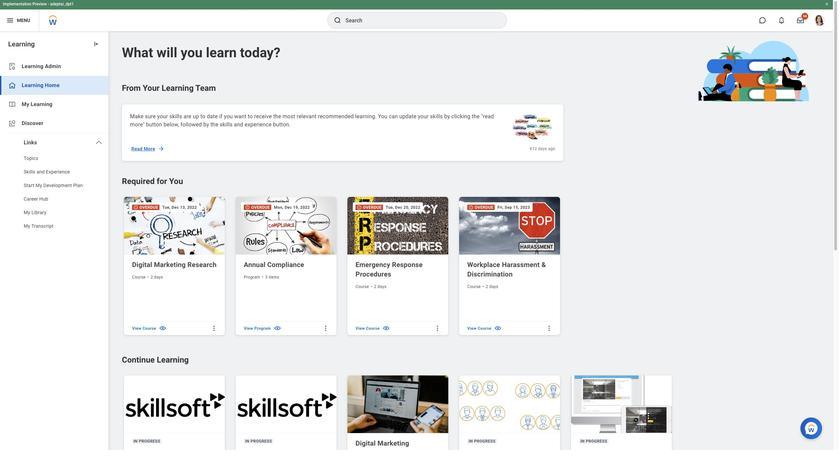 Task type: describe. For each thing, give the bounding box(es) containing it.
1 vertical spatial you
[[169, 177, 183, 186]]

annual compliance link
[[244, 260, 330, 269]]

view course for emergency response procedures
[[356, 326, 380, 331]]

start my development plan link
[[0, 179, 108, 193]]

arrow right image
[[158, 145, 165, 152]]

tue, dec 20, 2022
[[386, 205, 421, 210]]

transcript
[[31, 223, 54, 229]]

continue
[[122, 355, 155, 365]]

links button
[[0, 133, 108, 152]]

procedures
[[356, 270, 392, 278]]

research
[[188, 261, 217, 269]]

emergency response procedures image
[[348, 197, 450, 255]]

overdue for digital
[[140, 205, 158, 210]]

digital for digital marketing research
[[132, 261, 152, 269]]

required
[[122, 177, 155, 186]]

learning.
[[355, 113, 377, 120]]

links
[[24, 139, 37, 146]]

digital marketing research link
[[132, 260, 218, 269]]

more"
[[130, 121, 145, 128]]

days left ago
[[539, 146, 548, 151]]

and inside make sure your skills are up to date if you want to receive the most relevant recommended learning. you can update your skills by clicking the "read more" button below, followed by the skills and experience button.
[[234, 121, 243, 128]]

career
[[24, 196, 38, 202]]

career hub
[[24, 196, 48, 202]]

progress for the workday product overview - talent 'image' at the right
[[474, 439, 496, 444]]

in for the workday product overview - talent 'image' at the right
[[469, 439, 473, 444]]

list containing digital marketing research
[[122, 195, 568, 337]]

progress for interactive video in workday learning image
[[586, 439, 608, 444]]

tue, for marketing
[[162, 205, 171, 210]]

items
[[269, 275, 280, 280]]

you inside make sure your skills are up to date if you want to receive the most relevant recommended learning. you can update your skills by clicking the "read more" button below, followed by the skills and experience button.
[[378, 113, 388, 120]]

justify image
[[6, 16, 14, 24]]

from
[[122, 83, 141, 93]]

34 button
[[794, 13, 809, 28]]

more
[[144, 146, 155, 152]]

progress for achieving customer-centric design with user personas image
[[139, 439, 160, 444]]

make sure your skills are up to date if you want to receive the most relevant recommended learning. you can update your skills by clicking the "read more" button below, followed by the skills and experience button.
[[130, 113, 494, 128]]

learning left "admin"
[[22, 63, 43, 69]]

3
[[265, 275, 268, 280]]

team
[[196, 83, 216, 93]]

in progress for achieving customer-centric design with user personas image
[[134, 439, 160, 444]]

2023
[[521, 205, 531, 210]]

skills and experience
[[24, 169, 70, 175]]

start
[[24, 183, 34, 188]]

book open image
[[8, 100, 16, 108]]

2 horizontal spatial the
[[472, 113, 480, 120]]

learning up my learning
[[22, 82, 43, 88]]

learning home
[[22, 82, 60, 88]]

visible image
[[159, 324, 167, 332]]

1 to from the left
[[201, 113, 206, 120]]

read
[[132, 146, 143, 152]]

acting decisively image
[[236, 376, 338, 433]]

1 vertical spatial program
[[255, 326, 271, 331]]

view for annual compliance
[[244, 326, 253, 331]]

transformation import image
[[93, 41, 100, 47]]

marketing for digital marketing
[[378, 439, 410, 447]]

development
[[43, 183, 72, 188]]

2 your from the left
[[418, 113, 429, 120]]

digital marketing image
[[348, 376, 450, 433]]

workplace
[[468, 261, 501, 269]]

discover
[[22, 120, 43, 126]]

ago
[[549, 146, 556, 151]]

update
[[400, 113, 417, 120]]

learning admin link
[[0, 57, 108, 76]]

most
[[283, 113, 296, 120]]

learning down visible image
[[157, 355, 189, 365]]

continue learning
[[122, 355, 189, 365]]

discrimination
[[468, 270, 513, 278]]

workplace harassment & discrimination link
[[468, 260, 554, 279]]

workday product overview - talent image
[[460, 376, 562, 433]]

mon,
[[274, 205, 284, 210]]

want
[[234, 113, 247, 120]]

view course for workplace harassment & discrimination
[[468, 326, 492, 331]]

home image
[[8, 81, 16, 89]]

relevant
[[297, 113, 317, 120]]

in for achieving customer-centric design with user personas image
[[134, 439, 138, 444]]

in for interactive video in workday learning image
[[581, 439, 585, 444]]

implementation preview -   adeptai_dpt1
[[3, 2, 74, 6]]

my for my library
[[24, 210, 30, 215]]

for
[[157, 177, 167, 186]]

home
[[45, 82, 60, 88]]

2022 for response
[[411, 205, 421, 210]]

my learning link
[[0, 95, 108, 114]]

20,
[[404, 205, 410, 210]]

digital marketing list
[[122, 374, 680, 450]]

related actions vertical image for annual compliance
[[323, 325, 329, 332]]

profile logan mcneil image
[[815, 15, 826, 27]]

sep
[[505, 205, 513, 210]]

2022 for marketing
[[187, 205, 197, 210]]

1 horizontal spatial by
[[445, 113, 450, 120]]

-
[[48, 2, 49, 6]]

hub
[[39, 196, 48, 202]]

&
[[542, 261, 547, 269]]

digital marketing research
[[132, 261, 217, 269]]

0 horizontal spatial the
[[211, 121, 219, 128]]

tue, dec 13, 2022
[[162, 205, 197, 210]]

followed
[[181, 121, 202, 128]]

dec for compliance
[[285, 205, 292, 210]]

in progress for acting decisively image
[[245, 439, 272, 444]]

learning home link
[[0, 76, 108, 95]]

list containing learning admin
[[0, 57, 108, 234]]

1 horizontal spatial skills
[[220, 121, 233, 128]]

my library
[[24, 210, 46, 215]]

visible image for response
[[383, 324, 391, 332]]

exclamation circle image for digital marketing research
[[134, 205, 138, 210]]

learning down menu dropdown button
[[8, 40, 35, 48]]

menu banner
[[0, 0, 834, 31]]

view for workplace harassment & discrimination
[[468, 326, 477, 331]]

learning right "your"
[[162, 83, 194, 93]]

below,
[[164, 121, 179, 128]]

mon, dec 19, 2022
[[274, 205, 310, 210]]

exclamation circle image for emergency response procedures
[[357, 205, 362, 210]]

view for digital marketing research
[[132, 326, 142, 331]]

and inside skills and experience link
[[37, 169, 45, 175]]

workplace harassment & discrimination
[[468, 261, 547, 278]]

emergency response procedures link
[[356, 260, 442, 279]]

adeptai_dpt1
[[50, 2, 74, 6]]

15,
[[514, 205, 520, 210]]

related actions vertical image for digital marketing research
[[211, 325, 218, 332]]

emergency
[[356, 261, 391, 269]]

today?
[[240, 45, 281, 61]]

receive
[[254, 113, 272, 120]]

0 horizontal spatial you
[[181, 45, 203, 61]]

library
[[32, 210, 46, 215]]

Search Workday  search field
[[346, 13, 493, 28]]

visible image for compliance
[[274, 324, 282, 332]]

0 horizontal spatial by
[[204, 121, 209, 128]]

from your learning team
[[122, 83, 216, 93]]

in for acting decisively image
[[245, 439, 250, 444]]

experience
[[46, 169, 70, 175]]



Task type: vqa. For each thing, say whether or not it's contained in the screenshot.
'Subtitle' in "Do Not Include in Subtitle"
no



Task type: locate. For each thing, give the bounding box(es) containing it.
2 days for workplace
[[486, 284, 499, 289]]

the up button.
[[274, 113, 281, 120]]

0 vertical spatial digital
[[132, 261, 152, 269]]

1 exclamation circle image from the left
[[134, 205, 138, 210]]

implementation
[[3, 2, 31, 6]]

workplace harassment & discrimination image
[[460, 197, 562, 255]]

close environment banner image
[[826, 2, 830, 6]]

if
[[219, 113, 223, 120]]

overdue right exclamation circle image
[[251, 205, 270, 210]]

my transcript link
[[0, 220, 108, 234]]

the
[[274, 113, 281, 120], [472, 113, 480, 120], [211, 121, 219, 128]]

dec left 13,
[[172, 205, 179, 210]]

dec left '19,'
[[285, 205, 292, 210]]

marketing
[[154, 261, 186, 269], [378, 439, 410, 447]]

exclamation circle image
[[134, 205, 138, 210], [357, 205, 362, 210], [469, 205, 474, 210]]

my
[[22, 101, 29, 107], [36, 183, 42, 188], [24, 210, 30, 215], [24, 223, 30, 229]]

overdue left fri,
[[475, 205, 494, 210]]

0 horizontal spatial tue,
[[162, 205, 171, 210]]

overdue for emergency
[[363, 205, 382, 210]]

2 days down discrimination
[[486, 284, 499, 289]]

2 horizontal spatial 2 days
[[486, 284, 499, 289]]

your up button
[[157, 113, 168, 120]]

4 progress from the left
[[586, 439, 608, 444]]

1 horizontal spatial the
[[274, 113, 281, 120]]

progress for acting decisively image
[[251, 439, 272, 444]]

your
[[157, 113, 168, 120], [418, 113, 429, 120]]

0 horizontal spatial marketing
[[154, 261, 186, 269]]

1 vertical spatial digital
[[356, 439, 376, 447]]

in
[[134, 439, 138, 444], [245, 439, 250, 444], [469, 439, 473, 444], [581, 439, 585, 444]]

2 horizontal spatial 2
[[486, 284, 489, 289]]

your
[[143, 83, 160, 93]]

make
[[130, 113, 144, 120]]

3 related actions vertical image from the left
[[546, 325, 553, 332]]

1 overdue from the left
[[140, 205, 158, 210]]

tue, left '20,'
[[386, 205, 394, 210]]

1 horizontal spatial to
[[248, 113, 253, 120]]

my learning
[[22, 101, 52, 107]]

1 horizontal spatial 2 days
[[374, 284, 387, 289]]

visible image
[[274, 324, 282, 332], [383, 324, 391, 332], [495, 324, 502, 332]]

sure
[[145, 113, 156, 120]]

2 exclamation circle image from the left
[[357, 205, 362, 210]]

marketing inside 'list'
[[154, 261, 186, 269]]

2 horizontal spatial 2022
[[411, 205, 421, 210]]

the left the ""read"
[[472, 113, 480, 120]]

2 to from the left
[[248, 113, 253, 120]]

overdue down required for you
[[140, 205, 158, 210]]

marketing inside list
[[378, 439, 410, 447]]

4 overdue from the left
[[475, 205, 494, 210]]

3 exclamation circle image from the left
[[469, 205, 474, 210]]

2 horizontal spatial exclamation circle image
[[469, 205, 474, 210]]

1 in from the left
[[134, 439, 138, 444]]

0 horizontal spatial view course
[[132, 326, 156, 331]]

learning
[[8, 40, 35, 48], [22, 63, 43, 69], [22, 82, 43, 88], [162, 83, 194, 93], [31, 101, 52, 107], [157, 355, 189, 365]]

0 horizontal spatial your
[[157, 113, 168, 120]]

19,
[[293, 205, 299, 210]]

skills
[[24, 169, 35, 175]]

learning admin
[[22, 63, 61, 69]]

3 view from the left
[[356, 326, 365, 331]]

1 horizontal spatial and
[[234, 121, 243, 128]]

view
[[132, 326, 142, 331], [244, 326, 253, 331], [356, 326, 365, 331], [468, 326, 477, 331]]

1 2022 from the left
[[187, 205, 197, 210]]

overdue for annual
[[251, 205, 270, 210]]

menu button
[[0, 9, 39, 31]]

notifications large image
[[779, 17, 786, 24]]

0 vertical spatial program
[[244, 275, 260, 280]]

related actions vertical image for workplace harassment & discrimination
[[546, 325, 553, 332]]

2022 right '19,'
[[300, 205, 310, 210]]

2 in from the left
[[245, 439, 250, 444]]

2 horizontal spatial visible image
[[495, 324, 502, 332]]

emergency response procedures
[[356, 261, 423, 278]]

digital marketing
[[356, 439, 410, 447]]

1 horizontal spatial 2022
[[300, 205, 310, 210]]

1 horizontal spatial your
[[418, 113, 429, 120]]

clicking
[[452, 113, 471, 120]]

0 horizontal spatial digital
[[132, 261, 152, 269]]

3 dec from the left
[[395, 205, 403, 210]]

2 tue, from the left
[[386, 205, 394, 210]]

skills left clicking at the top right
[[430, 113, 443, 120]]

what
[[122, 45, 153, 61]]

"read
[[482, 113, 494, 120]]

view for emergency response procedures
[[356, 326, 365, 331]]

you right will
[[181, 45, 203, 61]]

experience
[[245, 121, 272, 128]]

2 down discrimination
[[486, 284, 489, 289]]

4 in from the left
[[581, 439, 585, 444]]

1 horizontal spatial you
[[224, 113, 233, 120]]

view course
[[132, 326, 156, 331], [356, 326, 380, 331], [468, 326, 492, 331]]

2 horizontal spatial related actions vertical image
[[546, 325, 553, 332]]

2 for emergency
[[374, 284, 377, 289]]

you
[[378, 113, 388, 120], [169, 177, 183, 186]]

my library link
[[0, 206, 108, 220]]

0 horizontal spatial 2
[[151, 275, 153, 280]]

0 horizontal spatial skills
[[170, 113, 182, 120]]

0 vertical spatial you
[[378, 113, 388, 120]]

0 horizontal spatial visible image
[[274, 324, 282, 332]]

interactive video in workday learning image
[[571, 376, 674, 433]]

my left library
[[24, 210, 30, 215]]

4 in progress from the left
[[581, 439, 608, 444]]

1 tue, from the left
[[162, 205, 171, 210]]

up
[[193, 113, 199, 120]]

digital for digital marketing
[[356, 439, 376, 447]]

0 horizontal spatial 2022
[[187, 205, 197, 210]]

my transcript
[[24, 223, 54, 229]]

2 horizontal spatial view course
[[468, 326, 492, 331]]

skills
[[170, 113, 182, 120], [430, 113, 443, 120], [220, 121, 233, 128]]

2 for digital
[[151, 275, 153, 280]]

1 visible image from the left
[[274, 324, 282, 332]]

0 horizontal spatial to
[[201, 113, 206, 120]]

2 days for emergency
[[374, 284, 387, 289]]

my right start
[[36, 183, 42, 188]]

what will you learn today?
[[122, 45, 281, 61]]

1 your from the left
[[157, 113, 168, 120]]

related actions vertical image
[[211, 325, 218, 332], [323, 325, 329, 332], [546, 325, 553, 332]]

exclamation circle image
[[245, 205, 250, 210]]

days down procedures
[[378, 284, 387, 289]]

2 progress from the left
[[251, 439, 272, 444]]

2 view from the left
[[244, 326, 253, 331]]

1 view from the left
[[132, 326, 142, 331]]

my left transcript
[[24, 223, 30, 229]]

1 horizontal spatial dec
[[285, 205, 292, 210]]

exclamation circle image for workplace harassment & discrimination
[[469, 205, 474, 210]]

fri, sep 15, 2023
[[498, 205, 531, 210]]

to right the "want"
[[248, 113, 253, 120]]

tue, left 13,
[[162, 205, 171, 210]]

dec
[[172, 205, 179, 210], [285, 205, 292, 210], [395, 205, 403, 210]]

button.
[[273, 121, 291, 128]]

1 vertical spatial you
[[224, 113, 233, 120]]

2 visible image from the left
[[383, 324, 391, 332]]

can
[[389, 113, 398, 120]]

read more
[[132, 146, 155, 152]]

required for you
[[122, 177, 183, 186]]

annual
[[244, 261, 266, 269]]

list containing topics
[[0, 152, 108, 234]]

1 horizontal spatial 2
[[374, 284, 377, 289]]

view course for digital marketing research
[[132, 326, 156, 331]]

skills g1d7b27a60_1920.jpg image
[[510, 113, 556, 139]]

3 overdue from the left
[[363, 205, 382, 210]]

2 days for digital
[[151, 275, 163, 280]]

0 horizontal spatial you
[[169, 177, 183, 186]]

2 days
[[151, 275, 163, 280], [374, 284, 387, 289], [486, 284, 499, 289]]

1 horizontal spatial visible image
[[383, 324, 391, 332]]

2 days down the digital marketing research
[[151, 275, 163, 280]]

response
[[392, 261, 423, 269]]

digital marketing link
[[356, 439, 442, 448]]

harassment
[[502, 261, 540, 269]]

1 horizontal spatial you
[[378, 113, 388, 120]]

612 days ago
[[530, 146, 556, 151]]

1 progress from the left
[[139, 439, 160, 444]]

2 dec from the left
[[285, 205, 292, 210]]

dec for response
[[395, 205, 403, 210]]

2 for workplace
[[486, 284, 489, 289]]

you inside make sure your skills are up to date if you want to receive the most relevant recommended learning. you can update your skills by clicking the "read more" button below, followed by the skills and experience button.
[[224, 113, 233, 120]]

1 related actions vertical image from the left
[[211, 325, 218, 332]]

digital
[[132, 261, 152, 269], [356, 439, 376, 447]]

digital inside list
[[356, 439, 376, 447]]

days for digital marketing research
[[154, 275, 163, 280]]

1 horizontal spatial tue,
[[386, 205, 394, 210]]

skills down if
[[220, 121, 233, 128]]

in progress
[[134, 439, 160, 444], [245, 439, 272, 444], [469, 439, 496, 444], [581, 439, 608, 444]]

annual compliance image
[[236, 197, 338, 255]]

1 view course from the left
[[132, 326, 156, 331]]

you left can
[[378, 113, 388, 120]]

your right update
[[418, 113, 429, 120]]

chevron up image
[[95, 139, 103, 147]]

3 visible image from the left
[[495, 324, 502, 332]]

2 view course from the left
[[356, 326, 380, 331]]

related actions vertical image
[[435, 325, 441, 332]]

3 in progress from the left
[[469, 439, 496, 444]]

2022 for compliance
[[300, 205, 310, 210]]

34
[[804, 14, 808, 18]]

annual compliance
[[244, 261, 305, 269]]

my for my learning
[[22, 101, 29, 107]]

in progress for interactive video in workday learning image
[[581, 439, 608, 444]]

my for my transcript
[[24, 223, 30, 229]]

3 2022 from the left
[[411, 205, 421, 210]]

dec left '20,'
[[395, 205, 403, 210]]

my right book open image
[[22, 101, 29, 107]]

2 days down procedures
[[374, 284, 387, 289]]

days for emergency response procedures
[[378, 284, 387, 289]]

overdue
[[140, 205, 158, 210], [251, 205, 270, 210], [363, 205, 382, 210], [475, 205, 494, 210]]

days down discrimination
[[490, 284, 499, 289]]

start my development plan
[[24, 183, 83, 188]]

2 horizontal spatial dec
[[395, 205, 403, 210]]

overdue for workplace
[[475, 205, 494, 210]]

0 horizontal spatial and
[[37, 169, 45, 175]]

by down date
[[204, 121, 209, 128]]

view program
[[244, 326, 271, 331]]

days for workplace harassment & discrimination
[[490, 284, 499, 289]]

0 horizontal spatial exclamation circle image
[[134, 205, 138, 210]]

compliance
[[268, 261, 305, 269]]

0 vertical spatial you
[[181, 45, 203, 61]]

0 vertical spatial marketing
[[154, 261, 186, 269]]

by left clicking at the top right
[[445, 113, 450, 120]]

will
[[157, 45, 177, 61]]

list
[[0, 57, 108, 234], [0, 152, 108, 234], [122, 195, 568, 337]]

dec for marketing
[[172, 205, 179, 210]]

the down date
[[211, 121, 219, 128]]

learning down learning home
[[31, 101, 52, 107]]

13,
[[180, 205, 186, 210]]

3 in from the left
[[469, 439, 473, 444]]

2 horizontal spatial skills
[[430, 113, 443, 120]]

fri,
[[498, 205, 504, 210]]

button
[[146, 121, 162, 128]]

612
[[530, 146, 538, 151]]

visible image for harassment
[[495, 324, 502, 332]]

3 items
[[265, 275, 280, 280]]

4 view from the left
[[468, 326, 477, 331]]

course
[[132, 275, 146, 280], [356, 284, 369, 289], [468, 284, 481, 289], [143, 326, 156, 331], [366, 326, 380, 331], [478, 326, 492, 331]]

inbox large image
[[798, 17, 805, 24]]

skills up below,
[[170, 113, 182, 120]]

1 horizontal spatial exclamation circle image
[[357, 205, 362, 210]]

2 in progress from the left
[[245, 439, 272, 444]]

1 horizontal spatial related actions vertical image
[[323, 325, 329, 332]]

0 vertical spatial by
[[445, 113, 450, 120]]

1 horizontal spatial view course
[[356, 326, 380, 331]]

in progress for the workday product overview - talent 'image' at the right
[[469, 439, 496, 444]]

achieving customer-centric design with user personas image
[[124, 376, 226, 433]]

and down the "want"
[[234, 121, 243, 128]]

discover link
[[0, 114, 108, 133]]

and right skills
[[37, 169, 45, 175]]

0 horizontal spatial dec
[[172, 205, 179, 210]]

you right if
[[224, 113, 233, 120]]

1 vertical spatial and
[[37, 169, 45, 175]]

1 in progress from the left
[[134, 439, 160, 444]]

to
[[201, 113, 206, 120], [248, 113, 253, 120]]

read more button
[[127, 142, 168, 156]]

2022 right '20,'
[[411, 205, 421, 210]]

by
[[445, 113, 450, 120], [204, 121, 209, 128]]

tue, for response
[[386, 205, 394, 210]]

recommended
[[318, 113, 354, 120]]

2 down the digital marketing research
[[151, 275, 153, 280]]

days
[[539, 146, 548, 151], [154, 275, 163, 280], [378, 284, 387, 289], [490, 284, 499, 289]]

2 down procedures
[[374, 284, 377, 289]]

2 related actions vertical image from the left
[[323, 325, 329, 332]]

3 view course from the left
[[468, 326, 492, 331]]

3 progress from the left
[[474, 439, 496, 444]]

preview
[[32, 2, 47, 6]]

1 vertical spatial marketing
[[378, 439, 410, 447]]

to right up
[[201, 113, 206, 120]]

0 vertical spatial and
[[234, 121, 243, 128]]

days down the digital marketing research
[[154, 275, 163, 280]]

overdue left tue, dec 20, 2022
[[363, 205, 382, 210]]

career hub link
[[0, 193, 108, 206]]

2 overdue from the left
[[251, 205, 270, 210]]

plan
[[73, 183, 83, 188]]

marketing for digital marketing research
[[154, 261, 186, 269]]

0 horizontal spatial 2 days
[[151, 275, 163, 280]]

my inside "link"
[[24, 223, 30, 229]]

report parameter image
[[8, 62, 16, 71]]

2 2022 from the left
[[300, 205, 310, 210]]

admin
[[45, 63, 61, 69]]

digital marketing research image
[[124, 197, 226, 255]]

1 vertical spatial by
[[204, 121, 209, 128]]

topics
[[24, 156, 38, 161]]

2022 right 13,
[[187, 205, 197, 210]]

you right for
[[169, 177, 183, 186]]

search image
[[334, 16, 342, 24]]

1 horizontal spatial digital
[[356, 439, 376, 447]]

0 horizontal spatial related actions vertical image
[[211, 325, 218, 332]]

1 horizontal spatial marketing
[[378, 439, 410, 447]]

1 dec from the left
[[172, 205, 179, 210]]



